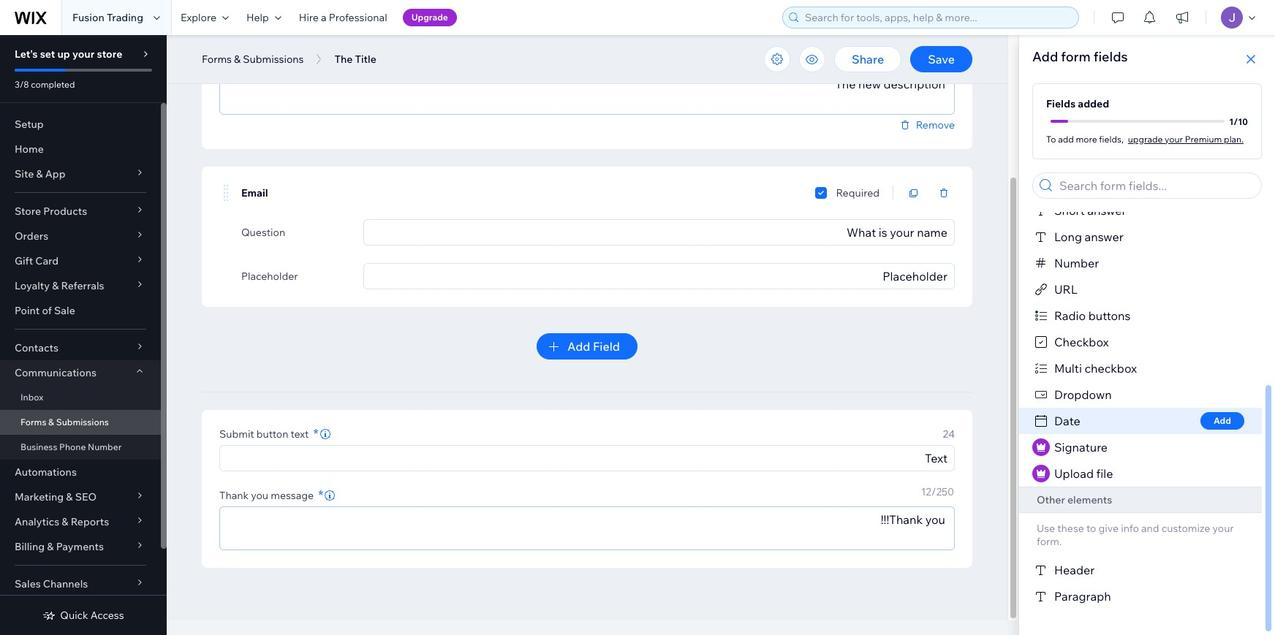 Task type: vqa. For each thing, say whether or not it's contained in the screenshot.
Type your question here... field
yes



Task type: describe. For each thing, give the bounding box(es) containing it.
multi
[[1055, 361, 1083, 376]]

e.g., Thanks for submitting! text field
[[220, 508, 955, 550]]

250
[[937, 486, 955, 499]]

Search form fields... field
[[1056, 173, 1257, 198]]

analytics & reports button
[[0, 510, 161, 535]]

point
[[15, 304, 40, 317]]

& for forms & submissions link at left
[[48, 417, 54, 428]]

placeholder
[[241, 270, 298, 283]]

loyalty & referrals
[[15, 279, 104, 293]]

button
[[257, 428, 289, 441]]

fusion trading
[[72, 11, 143, 24]]

number inside sidebar element
[[88, 442, 122, 453]]

point of sale
[[15, 304, 75, 317]]

radio buttons
[[1055, 309, 1131, 323]]

long
[[1055, 230, 1083, 244]]

customize
[[1162, 522, 1211, 535]]

forms & submissions for forms & submissions link at left
[[20, 417, 109, 428]]

add inside button
[[1214, 416, 1232, 426]]

app
[[45, 168, 66, 181]]

let's set up your store
[[15, 48, 122, 61]]

setup link
[[0, 112, 161, 137]]

billing & payments
[[15, 541, 104, 554]]

store
[[97, 48, 122, 61]]

site & app
[[15, 168, 66, 181]]

added
[[1078, 97, 1110, 110]]

site
[[15, 168, 34, 181]]

& for "billing & payments" popup button
[[47, 541, 54, 554]]

sale
[[54, 304, 75, 317]]

Add placeholder text… field
[[368, 264, 950, 289]]

business
[[20, 442, 57, 453]]

billing
[[15, 541, 45, 554]]

short answer
[[1055, 203, 1127, 218]]

other elements
[[1037, 494, 1113, 507]]

reports
[[71, 516, 109, 529]]

loyalty
[[15, 279, 50, 293]]

save button
[[911, 46, 973, 72]]

fusion
[[72, 11, 104, 24]]

upgrade
[[412, 12, 448, 23]]

gift card button
[[0, 249, 161, 274]]

automations
[[15, 466, 77, 479]]

contacts
[[15, 342, 59, 355]]

question
[[241, 226, 285, 239]]

channels
[[43, 578, 88, 591]]

other
[[1037, 494, 1066, 507]]

text
[[291, 428, 309, 441]]

inbox link
[[0, 386, 161, 410]]

marketing & seo
[[15, 491, 97, 504]]

and
[[1142, 522, 1160, 535]]

orders
[[15, 230, 48, 243]]

the title
[[335, 53, 377, 66]]

store
[[15, 205, 41, 218]]

fields
[[1047, 97, 1076, 110]]

sales channels button
[[0, 572, 161, 597]]

submit button text *
[[219, 426, 319, 443]]

12 / 250
[[921, 486, 955, 499]]

10
[[1239, 116, 1249, 127]]

sidebar element
[[0, 35, 167, 636]]

billing & payments button
[[0, 535, 161, 560]]

explore
[[181, 11, 217, 24]]

payments
[[56, 541, 104, 554]]

communications button
[[0, 361, 161, 386]]

submissions for forms & submissions link at left
[[56, 417, 109, 428]]

upload
[[1055, 467, 1094, 481]]

store products button
[[0, 199, 161, 224]]

long answer
[[1055, 230, 1124, 244]]

communications
[[15, 366, 97, 380]]

e.g., Submit field
[[225, 446, 950, 471]]

* for submit button text *
[[313, 426, 319, 443]]

& for marketing & seo dropdown button
[[66, 491, 73, 504]]

help button
[[238, 0, 290, 35]]

fields,
[[1100, 134, 1124, 144]]

hire a professional link
[[290, 0, 396, 35]]

& for forms & submissions button
[[234, 53, 241, 66]]

* for thank you message *
[[318, 487, 324, 504]]

submissions for forms & submissions button
[[243, 53, 304, 66]]

analytics & reports
[[15, 516, 109, 529]]

gift
[[15, 255, 33, 268]]

upload file
[[1055, 467, 1114, 481]]

checkbox
[[1055, 335, 1109, 350]]

your inside use these to give info and customize your form.
[[1213, 522, 1235, 535]]

contacts button
[[0, 336, 161, 361]]

upgrade button
[[403, 9, 457, 26]]

19 / 1000
[[915, 50, 955, 63]]

use
[[1037, 522, 1056, 535]]

required
[[836, 187, 880, 200]]

home link
[[0, 137, 161, 162]]

forms & submissions link
[[0, 410, 161, 435]]

date
[[1055, 414, 1081, 429]]

& for loyalty & referrals popup button
[[52, 279, 59, 293]]

site & app button
[[0, 162, 161, 187]]

forms & submissions for forms & submissions button
[[202, 53, 304, 66]]

automations link
[[0, 460, 161, 485]]

answer for short answer
[[1088, 203, 1127, 218]]

to add more fields, upgrade your premium plan.
[[1047, 134, 1244, 144]]

message
[[271, 489, 314, 503]]



Task type: locate. For each thing, give the bounding box(es) containing it.
professional
[[329, 11, 387, 24]]

1 vertical spatial forms & submissions
[[20, 417, 109, 428]]

card
[[35, 255, 59, 268]]

& right billing
[[47, 541, 54, 554]]

& right loyalty on the top left of the page
[[52, 279, 59, 293]]

form description
[[219, 53, 301, 67]]

add field button
[[537, 334, 638, 360]]

plan.
[[1225, 134, 1244, 144]]

form.
[[1037, 535, 1062, 549]]

paragraph
[[1055, 590, 1112, 604]]

& for the analytics & reports popup button
[[62, 516, 68, 529]]

0 vertical spatial *
[[313, 426, 319, 443]]

1 horizontal spatial your
[[1165, 134, 1184, 144]]

remove button
[[899, 119, 955, 132]]

add form fields
[[1033, 48, 1128, 65]]

access
[[91, 609, 124, 623]]

0 vertical spatial forms
[[202, 53, 232, 66]]

phone
[[59, 442, 86, 453]]

answer
[[1088, 203, 1127, 218], [1085, 230, 1124, 244]]

analytics
[[15, 516, 59, 529]]

*
[[313, 426, 319, 443], [318, 487, 324, 504]]

your right customize on the right
[[1213, 522, 1235, 535]]

add for add form fields
[[1033, 48, 1059, 65]]

1 vertical spatial your
[[1165, 134, 1184, 144]]

2 vertical spatial /
[[932, 486, 937, 499]]

& up business
[[48, 417, 54, 428]]

0 vertical spatial answer
[[1088, 203, 1127, 218]]

& left reports
[[62, 516, 68, 529]]

& inside dropdown button
[[66, 491, 73, 504]]

& right the site
[[36, 168, 43, 181]]

* right message
[[318, 487, 324, 504]]

up
[[57, 48, 70, 61]]

19
[[915, 50, 925, 63]]

referrals
[[61, 279, 104, 293]]

0 vertical spatial your
[[72, 48, 95, 61]]

business phone number link
[[0, 435, 161, 460]]

forms & submissions up business phone number
[[20, 417, 109, 428]]

1 vertical spatial submissions
[[56, 417, 109, 428]]

upgrade
[[1129, 134, 1163, 144]]

forms & submissions inside sidebar element
[[20, 417, 109, 428]]

0 horizontal spatial add
[[568, 339, 591, 354]]

add
[[1059, 134, 1074, 144]]

1 vertical spatial forms
[[20, 417, 46, 428]]

0 horizontal spatial forms
[[20, 417, 46, 428]]

your right upgrade
[[1165, 134, 1184, 144]]

thank
[[219, 489, 249, 503]]

these
[[1058, 522, 1085, 535]]

add button
[[1201, 413, 1245, 430]]

quick access
[[60, 609, 124, 623]]

/ for 19
[[925, 50, 930, 63]]

email
[[241, 187, 268, 200]]

0 horizontal spatial your
[[72, 48, 95, 61]]

of
[[42, 304, 52, 317]]

answer down short answer
[[1085, 230, 1124, 244]]

1 vertical spatial *
[[318, 487, 324, 504]]

signature
[[1055, 440, 1108, 455]]

& inside "dropdown button"
[[36, 168, 43, 181]]

completed
[[31, 79, 75, 90]]

1 vertical spatial add
[[568, 339, 591, 354]]

2 vertical spatial your
[[1213, 522, 1235, 535]]

add inside 'button'
[[568, 339, 591, 354]]

1 horizontal spatial forms
[[202, 53, 232, 66]]

hire
[[299, 11, 319, 24]]

0 vertical spatial submissions
[[243, 53, 304, 66]]

1 vertical spatial answer
[[1085, 230, 1124, 244]]

1 vertical spatial /
[[1234, 116, 1239, 127]]

answer for long answer
[[1085, 230, 1124, 244]]

* right text
[[313, 426, 319, 443]]

submissions inside sidebar element
[[56, 417, 109, 428]]

1 horizontal spatial /
[[932, 486, 937, 499]]

& left description at the left of the page
[[234, 53, 241, 66]]

forms inside button
[[202, 53, 232, 66]]

forms & submissions down help
[[202, 53, 304, 66]]

buttons
[[1089, 309, 1131, 323]]

number
[[1055, 256, 1100, 271], [88, 442, 122, 453]]

& inside button
[[234, 53, 241, 66]]

0 horizontal spatial submissions
[[56, 417, 109, 428]]

share
[[852, 52, 885, 67]]

forms for forms & submissions button
[[202, 53, 232, 66]]

your right up
[[72, 48, 95, 61]]

3/8 completed
[[15, 79, 75, 90]]

/ for 12
[[932, 486, 937, 499]]

1 horizontal spatial add
[[1033, 48, 1059, 65]]

submissions inside button
[[243, 53, 304, 66]]

inbox
[[20, 392, 43, 403]]

1 horizontal spatial number
[[1055, 256, 1100, 271]]

submissions down help button
[[243, 53, 304, 66]]

home
[[15, 143, 44, 156]]

a
[[321, 11, 327, 24]]

forms for forms & submissions link at left
[[20, 417, 46, 428]]

0 vertical spatial /
[[925, 50, 930, 63]]

business phone number
[[20, 442, 122, 453]]

2 horizontal spatial /
[[1234, 116, 1239, 127]]

Type your question here... field
[[368, 220, 950, 245]]

Add a short description... text field
[[220, 72, 955, 114]]

& left seo in the bottom of the page
[[66, 491, 73, 504]]

1 horizontal spatial forms & submissions
[[202, 53, 304, 66]]

1000
[[930, 50, 955, 63]]

forms & submissions
[[202, 53, 304, 66], [20, 417, 109, 428]]

quick access button
[[43, 609, 124, 623]]

answer up long answer
[[1088, 203, 1127, 218]]

24
[[943, 428, 955, 441]]

your inside sidebar element
[[72, 48, 95, 61]]

upgrade your premium plan. button
[[1129, 132, 1244, 146]]

2 horizontal spatial your
[[1213, 522, 1235, 535]]

fields
[[1094, 48, 1128, 65]]

header
[[1055, 563, 1095, 578]]

give
[[1099, 522, 1119, 535]]

forms
[[202, 53, 232, 66], [20, 417, 46, 428]]

hire a professional
[[299, 11, 387, 24]]

/
[[925, 50, 930, 63], [1234, 116, 1239, 127], [932, 486, 937, 499]]

1 horizontal spatial submissions
[[243, 53, 304, 66]]

Search for tools, apps, help & more... field
[[801, 7, 1075, 28]]

&
[[234, 53, 241, 66], [36, 168, 43, 181], [52, 279, 59, 293], [48, 417, 54, 428], [66, 491, 73, 504], [62, 516, 68, 529], [47, 541, 54, 554]]

0 horizontal spatial forms & submissions
[[20, 417, 109, 428]]

12
[[921, 486, 932, 499]]

0 vertical spatial forms & submissions
[[202, 53, 304, 66]]

store products
[[15, 205, 87, 218]]

0 horizontal spatial number
[[88, 442, 122, 453]]

marketing
[[15, 491, 64, 504]]

number right phone
[[88, 442, 122, 453]]

share button
[[835, 46, 902, 72]]

2 vertical spatial add
[[1214, 416, 1232, 426]]

elements
[[1068, 494, 1113, 507]]

0 horizontal spatial /
[[925, 50, 930, 63]]

2 horizontal spatial add
[[1214, 416, 1232, 426]]

checkbox
[[1085, 361, 1137, 376]]

forms down inbox
[[20, 417, 46, 428]]

0 vertical spatial number
[[1055, 256, 1100, 271]]

forms & submissions inside button
[[202, 53, 304, 66]]

multi checkbox
[[1055, 361, 1137, 376]]

let's
[[15, 48, 38, 61]]

gift card
[[15, 255, 59, 268]]

field
[[593, 339, 620, 354]]

form
[[1062, 48, 1091, 65]]

save
[[928, 52, 955, 67]]

title
[[355, 53, 377, 66]]

forms inside sidebar element
[[20, 417, 46, 428]]

& inside popup button
[[47, 541, 54, 554]]

None checkbox
[[816, 184, 828, 202]]

/ for 1
[[1234, 116, 1239, 127]]

add for add field
[[568, 339, 591, 354]]

add
[[1033, 48, 1059, 65], [568, 339, 591, 354], [1214, 416, 1232, 426]]

& for site & app "dropdown button"
[[36, 168, 43, 181]]

submissions down inbox link
[[56, 417, 109, 428]]

0 vertical spatial add
[[1033, 48, 1059, 65]]

fields added
[[1047, 97, 1110, 110]]

quick
[[60, 609, 88, 623]]

more
[[1076, 134, 1098, 144]]

to
[[1087, 522, 1097, 535]]

thank you message *
[[219, 487, 324, 504]]

radio
[[1055, 309, 1086, 323]]

number down the long
[[1055, 256, 1100, 271]]

1 vertical spatial number
[[88, 442, 122, 453]]

forms down explore
[[202, 53, 232, 66]]

1
[[1230, 116, 1234, 127]]



